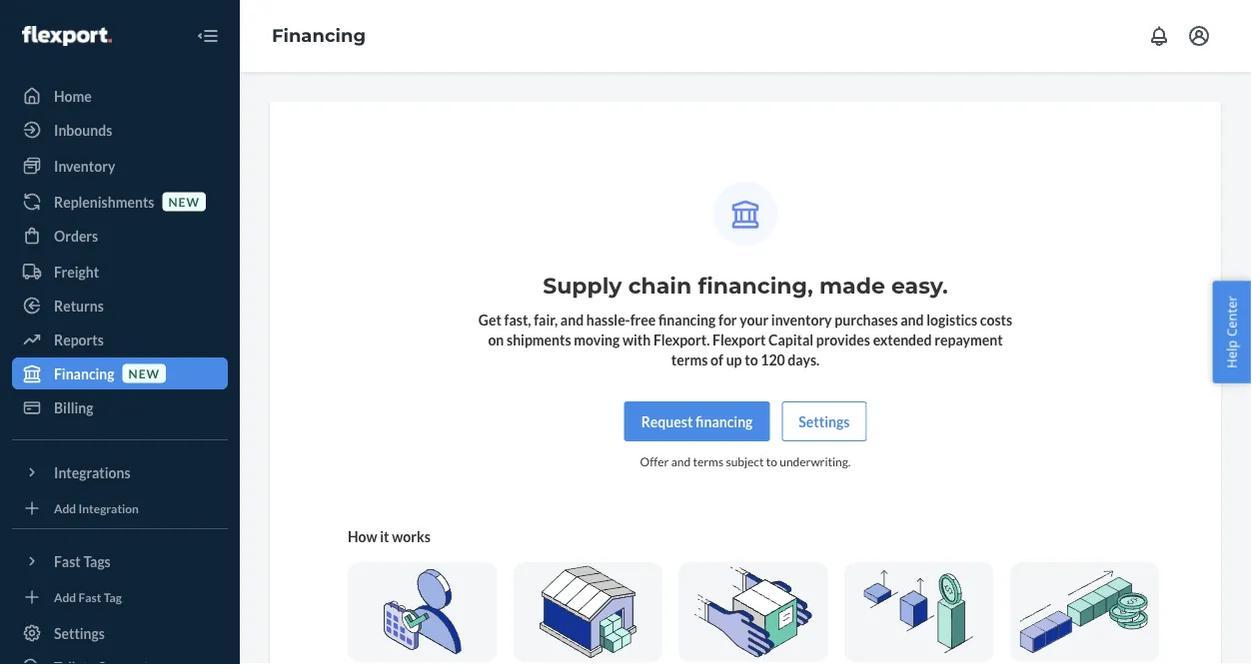 Task type: locate. For each thing, give the bounding box(es) containing it.
new up the orders link
[[168, 194, 200, 209]]

settings link
[[12, 618, 228, 650]]

to right subject on the bottom right of the page
[[767, 455, 778, 469]]

and right offer
[[672, 455, 691, 469]]

1 vertical spatial fast
[[79, 590, 101, 605]]

inventory link
[[12, 150, 228, 182]]

and
[[561, 311, 584, 328], [901, 311, 924, 328], [672, 455, 691, 469]]

add integration link
[[12, 497, 228, 521]]

0 vertical spatial settings
[[799, 413, 850, 430]]

0 vertical spatial new
[[168, 194, 200, 209]]

1 horizontal spatial to
[[767, 455, 778, 469]]

inventory
[[772, 311, 833, 328]]

to right up at the right bottom
[[745, 351, 759, 368]]

terms down 'flexport.'
[[672, 351, 708, 368]]

fast tags button
[[12, 546, 228, 578]]

terms
[[672, 351, 708, 368], [693, 455, 724, 469]]

easy.
[[892, 272, 949, 299]]

0 vertical spatial terms
[[672, 351, 708, 368]]

settings
[[799, 413, 850, 430], [54, 625, 105, 642]]

add left integration
[[54, 501, 76, 516]]

offer and terms subject to underwriting.
[[641, 455, 851, 469]]

extended
[[874, 331, 932, 348]]

inbounds
[[54, 121, 112, 138]]

0 vertical spatial fast
[[54, 553, 81, 570]]

orders link
[[12, 220, 228, 252]]

financing link
[[272, 25, 366, 47]]

add down fast tags
[[54, 590, 76, 605]]

request
[[642, 413, 693, 430]]

2 horizontal spatial and
[[901, 311, 924, 328]]

reports
[[54, 331, 104, 348]]

on
[[488, 331, 504, 348]]

0 vertical spatial financing
[[272, 25, 366, 47]]

financing,
[[698, 272, 814, 299]]

fast left tag
[[79, 590, 101, 605]]

1 vertical spatial new
[[129, 366, 160, 381]]

request financing button
[[625, 402, 770, 442]]

new down reports link
[[129, 366, 160, 381]]

underwriting.
[[780, 455, 851, 469]]

for
[[719, 311, 738, 328]]

0 vertical spatial financing
[[659, 311, 716, 328]]

purchases
[[835, 311, 898, 328]]

add integration
[[54, 501, 139, 516]]

1 vertical spatial financing
[[696, 413, 753, 430]]

provides
[[817, 331, 871, 348]]

0 vertical spatial add
[[54, 501, 76, 516]]

financing up 'flexport.'
[[659, 311, 716, 328]]

open notifications image
[[1148, 24, 1172, 48]]

120
[[761, 351, 786, 368]]

get fast, fair, and hassle-free financing for your inventory purchases and logistics costs on shipments moving with flexport. flexport capital provides extended repayment terms of up to 120 days.
[[479, 311, 1013, 368]]

open account menu image
[[1188, 24, 1212, 48]]

capital
[[769, 331, 814, 348]]

0 horizontal spatial financing
[[54, 365, 115, 382]]

with
[[623, 331, 651, 348]]

freight
[[54, 263, 99, 280]]

it
[[380, 529, 389, 546]]

how it works
[[348, 529, 431, 546]]

0 horizontal spatial to
[[745, 351, 759, 368]]

add for add integration
[[54, 501, 76, 516]]

supply
[[543, 272, 622, 299]]

and up extended
[[901, 311, 924, 328]]

new
[[168, 194, 200, 209], [129, 366, 160, 381]]

your
[[740, 311, 769, 328]]

2 add from the top
[[54, 590, 76, 605]]

financing
[[659, 311, 716, 328], [696, 413, 753, 430]]

1 horizontal spatial settings
[[799, 413, 850, 430]]

orders
[[54, 227, 98, 244]]

fast,
[[505, 311, 531, 328]]

settings down add fast tag
[[54, 625, 105, 642]]

fast inside dropdown button
[[54, 553, 81, 570]]

1 vertical spatial add
[[54, 590, 76, 605]]

flexport logo image
[[22, 26, 112, 46]]

0 vertical spatial to
[[745, 351, 759, 368]]

add for add fast tag
[[54, 590, 76, 605]]

1 add from the top
[[54, 501, 76, 516]]

terms left subject on the bottom right of the page
[[693, 455, 724, 469]]

and right the fair,
[[561, 311, 584, 328]]

to
[[745, 351, 759, 368], [767, 455, 778, 469]]

0 horizontal spatial new
[[129, 366, 160, 381]]

1 horizontal spatial new
[[168, 194, 200, 209]]

integration
[[79, 501, 139, 516]]

fast
[[54, 553, 81, 570], [79, 590, 101, 605]]

1 vertical spatial settings
[[54, 625, 105, 642]]

returns link
[[12, 290, 228, 322]]

financing
[[272, 25, 366, 47], [54, 365, 115, 382]]

financing inside the request financing "button"
[[696, 413, 753, 430]]

close navigation image
[[196, 24, 220, 48]]

days.
[[788, 351, 820, 368]]

flexport.
[[654, 331, 710, 348]]

home link
[[12, 80, 228, 112]]

fast left tags
[[54, 553, 81, 570]]

to inside get fast, fair, and hassle-free financing for your inventory purchases and logistics costs on shipments moving with flexport. flexport capital provides extended repayment terms of up to 120 days.
[[745, 351, 759, 368]]

settings up 'underwriting.'
[[799, 413, 850, 430]]

inventory
[[54, 157, 115, 174]]

add
[[54, 501, 76, 516], [54, 590, 76, 605]]

integrations button
[[12, 457, 228, 489]]

financing up subject on the bottom right of the page
[[696, 413, 753, 430]]

1 vertical spatial to
[[767, 455, 778, 469]]



Task type: describe. For each thing, give the bounding box(es) containing it.
get
[[479, 311, 502, 328]]

center
[[1223, 296, 1241, 337]]

costs
[[981, 311, 1013, 328]]

request financing
[[642, 413, 753, 430]]

hassle-
[[587, 311, 631, 328]]

0 horizontal spatial settings
[[54, 625, 105, 642]]

tags
[[83, 553, 111, 570]]

0 horizontal spatial and
[[561, 311, 584, 328]]

works
[[392, 529, 431, 546]]

replenishments
[[54, 193, 154, 210]]

flexport
[[713, 331, 766, 348]]

shipments
[[507, 331, 572, 348]]

1 horizontal spatial financing
[[272, 25, 366, 47]]

offer
[[641, 455, 669, 469]]

repayment
[[935, 331, 1004, 348]]

inbounds link
[[12, 114, 228, 146]]

made
[[820, 272, 886, 299]]

returns
[[54, 297, 104, 314]]

terms inside get fast, fair, and hassle-free financing for your inventory purchases and logistics costs on shipments moving with flexport. flexport capital provides extended repayment terms of up to 120 days.
[[672, 351, 708, 368]]

settings inside button
[[799, 413, 850, 430]]

add fast tag
[[54, 590, 122, 605]]

1 vertical spatial financing
[[54, 365, 115, 382]]

new for replenishments
[[168, 194, 200, 209]]

moving
[[574, 331, 620, 348]]

billing
[[54, 399, 94, 416]]

supply chain financing, made easy.
[[543, 272, 949, 299]]

billing link
[[12, 392, 228, 424]]

of
[[711, 351, 724, 368]]

settings button
[[782, 402, 867, 442]]

add fast tag link
[[12, 586, 228, 610]]

home
[[54, 87, 92, 104]]

help
[[1223, 340, 1241, 369]]

up
[[727, 351, 742, 368]]

reports link
[[12, 324, 228, 356]]

how
[[348, 529, 378, 546]]

integrations
[[54, 464, 131, 481]]

tag
[[104, 590, 122, 605]]

1 vertical spatial terms
[[693, 455, 724, 469]]

financing inside get fast, fair, and hassle-free financing for your inventory purchases and logistics costs on shipments moving with flexport. flexport capital provides extended repayment terms of up to 120 days.
[[659, 311, 716, 328]]

fast tags
[[54, 553, 111, 570]]

logistics
[[927, 311, 978, 328]]

free
[[631, 311, 656, 328]]

fair,
[[534, 311, 558, 328]]

chain
[[629, 272, 692, 299]]

help center button
[[1213, 281, 1252, 384]]

new for financing
[[129, 366, 160, 381]]

subject
[[726, 455, 764, 469]]

help center
[[1223, 296, 1241, 369]]

freight link
[[12, 256, 228, 288]]

1 horizontal spatial and
[[672, 455, 691, 469]]



Task type: vqa. For each thing, say whether or not it's contained in the screenshot.
request
yes



